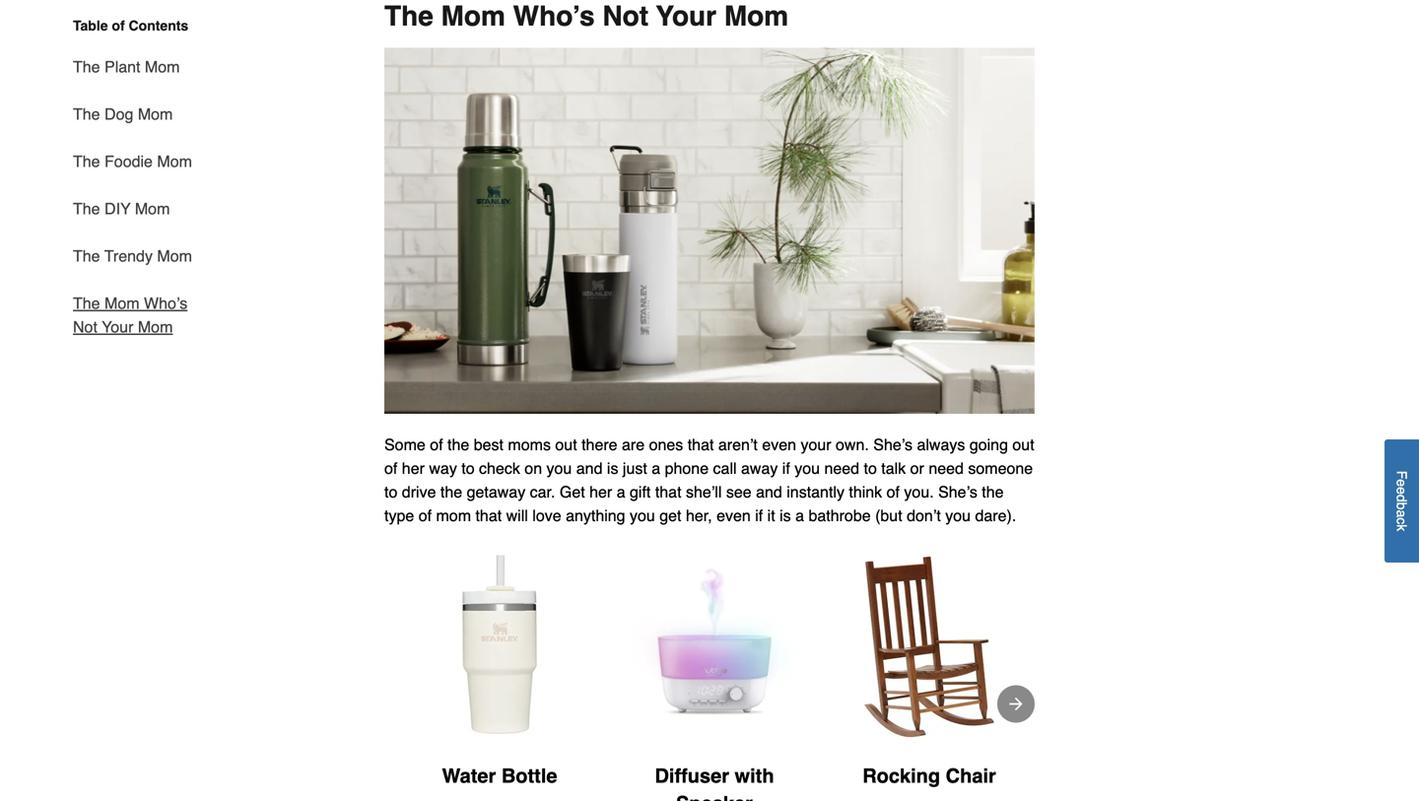 Task type: vqa. For each thing, say whether or not it's contained in the screenshot.
Last Name
no



Task type: describe. For each thing, give the bounding box(es) containing it.
anything
[[566, 507, 626, 525]]

someone
[[969, 460, 1033, 478]]

moms
[[508, 436, 551, 454]]

the for the trendy mom link
[[73, 247, 100, 265]]

f e e d b a c k button
[[1385, 440, 1420, 563]]

instantly
[[787, 483, 845, 502]]

table of contents
[[73, 18, 188, 34]]

dare).
[[976, 507, 1017, 525]]

mom inside the plant mom link
[[145, 58, 180, 76]]

0 horizontal spatial even
[[717, 507, 751, 525]]

mom inside the dog mom link
[[138, 105, 173, 123]]

get
[[660, 507, 682, 525]]

get
[[560, 483, 585, 502]]

the dog mom link
[[73, 91, 173, 138]]

think
[[849, 483, 883, 502]]

or
[[911, 460, 925, 478]]

0 horizontal spatial to
[[385, 483, 398, 502]]

c
[[1395, 518, 1410, 525]]

check
[[479, 460, 520, 478]]

the up the mom
[[441, 483, 463, 502]]

1 horizontal spatial not
[[603, 0, 649, 32]]

d
[[1395, 495, 1410, 502]]

the plant mom
[[73, 58, 180, 76]]

arrow right image
[[1007, 695, 1026, 714]]

getaway
[[467, 483, 526, 502]]

your
[[801, 436, 832, 454]]

car.
[[530, 483, 555, 502]]

the for the mom who's not your mom link
[[73, 294, 100, 313]]

of down "drive"
[[419, 507, 432, 525]]

k
[[1395, 525, 1410, 531]]

(but
[[876, 507, 903, 525]]

stanley brand stainless steel water bottles on a counter. image
[[385, 48, 1035, 414]]

with
[[735, 765, 774, 788]]

water
[[442, 765, 496, 788]]

rocking chair
[[863, 765, 997, 788]]

phone
[[665, 460, 709, 478]]

dog
[[105, 105, 133, 123]]

bathrobe
[[809, 507, 871, 525]]

contents
[[129, 18, 188, 34]]

1 horizontal spatial the mom who's not your mom
[[385, 0, 789, 32]]

0 horizontal spatial if
[[755, 507, 763, 525]]

there
[[582, 436, 618, 454]]

will
[[506, 507, 528, 525]]

0 horizontal spatial that
[[476, 507, 502, 525]]

gift
[[630, 483, 651, 502]]

your inside table of contents element
[[102, 318, 133, 336]]

0 horizontal spatial she's
[[874, 436, 913, 454]]

the trendy mom
[[73, 247, 192, 265]]

of down some
[[385, 460, 398, 478]]

she'll
[[686, 483, 722, 502]]

bottle
[[502, 765, 558, 788]]

1 horizontal spatial to
[[462, 460, 475, 478]]

1 e from the top
[[1395, 479, 1410, 487]]

way
[[429, 460, 457, 478]]

0 horizontal spatial her
[[402, 460, 425, 478]]

just
[[623, 460, 648, 478]]

love
[[533, 507, 562, 525]]

0 vertical spatial your
[[656, 0, 717, 32]]

water bottle
[[442, 765, 558, 788]]

0 vertical spatial even
[[762, 436, 797, 454]]

you right on
[[547, 460, 572, 478]]

don't
[[907, 507, 941, 525]]

the for the diy mom link in the left top of the page
[[73, 200, 100, 218]]

type
[[385, 507, 414, 525]]

who's inside table of contents element
[[144, 294, 188, 313]]

own.
[[836, 436, 869, 454]]

1 need from the left
[[825, 460, 860, 478]]

some
[[385, 436, 426, 454]]

trendy
[[104, 247, 153, 265]]

diffuser
[[655, 765, 730, 788]]

1 horizontal spatial if
[[783, 460, 790, 478]]

the for the foodie mom link
[[73, 152, 100, 171]]

a left gift
[[617, 483, 626, 502]]

the diy mom
[[73, 200, 170, 218]]

mom inside the diy mom link
[[135, 200, 170, 218]]

the up dare).
[[982, 483, 1004, 502]]

b
[[1395, 502, 1410, 510]]

the plant mom link
[[73, 43, 180, 91]]

her,
[[686, 507, 712, 525]]

you up "instantly"
[[795, 460, 820, 478]]



Task type: locate. For each thing, give the bounding box(es) containing it.
1 vertical spatial if
[[755, 507, 763, 525]]

diy
[[105, 200, 131, 218]]

the up way
[[448, 436, 470, 454]]

going
[[970, 436, 1009, 454]]

need
[[825, 460, 860, 478], [929, 460, 964, 478]]

the dog mom
[[73, 105, 173, 123]]

you down gift
[[630, 507, 655, 525]]

even
[[762, 436, 797, 454], [717, 507, 751, 525]]

even down see
[[717, 507, 751, 525]]

she's right you.
[[939, 483, 978, 502]]

a up the 'k'
[[1395, 510, 1410, 518]]

see
[[726, 483, 752, 502]]

1 out from the left
[[555, 436, 577, 454]]

1 vertical spatial who's
[[144, 294, 188, 313]]

0 vertical spatial she's
[[874, 436, 913, 454]]

1 horizontal spatial that
[[655, 483, 682, 502]]

that down getaway
[[476, 507, 502, 525]]

and
[[577, 460, 603, 478], [756, 483, 783, 502]]

speaker
[[676, 793, 753, 802]]

to
[[462, 460, 475, 478], [864, 460, 877, 478], [385, 483, 398, 502]]

out left there
[[555, 436, 577, 454]]

2 horizontal spatial that
[[688, 436, 714, 454]]

0 horizontal spatial need
[[825, 460, 860, 478]]

it
[[768, 507, 776, 525]]

the
[[448, 436, 470, 454], [441, 483, 463, 502], [982, 483, 1004, 502]]

drive
[[402, 483, 436, 502]]

to right way
[[462, 460, 475, 478]]

the mom who's not your mom inside table of contents element
[[73, 294, 188, 336]]

0 horizontal spatial out
[[555, 436, 577, 454]]

1 horizontal spatial her
[[590, 483, 612, 502]]

1 horizontal spatial and
[[756, 483, 783, 502]]

the diy mom link
[[73, 185, 170, 233]]

0 vertical spatial who's
[[513, 0, 595, 32]]

rocking
[[863, 765, 941, 788]]

away
[[741, 460, 778, 478]]

a white stanley brand water bottle. image
[[404, 552, 595, 743]]

1 horizontal spatial she's
[[939, 483, 978, 502]]

her
[[402, 460, 425, 478], [590, 483, 612, 502]]

a
[[652, 460, 661, 478], [617, 483, 626, 502], [796, 507, 805, 525], [1395, 510, 1410, 518]]

1 vertical spatial even
[[717, 507, 751, 525]]

mom inside the trendy mom link
[[157, 247, 192, 265]]

not
[[603, 0, 649, 32], [73, 318, 98, 336]]

plant
[[105, 58, 140, 76]]

0 vertical spatial not
[[603, 0, 649, 32]]

she's up talk
[[874, 436, 913, 454]]

1 horizontal spatial even
[[762, 436, 797, 454]]

some of the best moms out there are ones that aren't even your own. she's always going out of her way to check on you and is just a phone call away if you need to talk or need someone to drive the getaway car. get her a gift that she'll see and instantly think of you. she's the type of mom that will love anything you get her, even if it is a bathrobe (but don't you dare).
[[385, 436, 1035, 525]]

you right don't
[[946, 507, 971, 525]]

1 vertical spatial that
[[655, 483, 682, 502]]

1 horizontal spatial your
[[656, 0, 717, 32]]

0 vertical spatial and
[[577, 460, 603, 478]]

1 horizontal spatial who's
[[513, 0, 595, 32]]

0 vertical spatial the mom who's not your mom
[[385, 0, 789, 32]]

0 horizontal spatial who's
[[144, 294, 188, 313]]

e up d
[[1395, 479, 1410, 487]]

a down "instantly"
[[796, 507, 805, 525]]

need down own.
[[825, 460, 860, 478]]

1 horizontal spatial need
[[929, 460, 964, 478]]

1 horizontal spatial is
[[780, 507, 791, 525]]

f
[[1395, 471, 1410, 479]]

2 vertical spatial that
[[476, 507, 502, 525]]

1 vertical spatial the mom who's not your mom
[[73, 294, 188, 336]]

table
[[73, 18, 108, 34]]

need down always
[[929, 460, 964, 478]]

the foodie mom
[[73, 152, 192, 171]]

e
[[1395, 479, 1410, 487], [1395, 487, 1410, 495]]

that up "get"
[[655, 483, 682, 502]]

if
[[783, 460, 790, 478], [755, 507, 763, 525]]

call
[[713, 460, 737, 478]]

are
[[622, 436, 645, 454]]

1 vertical spatial is
[[780, 507, 791, 525]]

0 vertical spatial that
[[688, 436, 714, 454]]

the inside the mom who's not your mom
[[73, 294, 100, 313]]

0 vertical spatial her
[[402, 460, 425, 478]]

2 out from the left
[[1013, 436, 1035, 454]]

2 horizontal spatial to
[[864, 460, 877, 478]]

your
[[656, 0, 717, 32], [102, 318, 133, 336]]

not inside table of contents element
[[73, 318, 98, 336]]

5-in-1 diffuser and humidifier with speaker. image
[[619, 552, 810, 743]]

you.
[[904, 483, 934, 502]]

a right just
[[652, 460, 661, 478]]

that up phone
[[688, 436, 714, 454]]

best
[[474, 436, 504, 454]]

and down there
[[577, 460, 603, 478]]

the mom who's not your mom
[[385, 0, 789, 32], [73, 294, 188, 336]]

is
[[607, 460, 619, 478], [780, 507, 791, 525]]

mom
[[441, 0, 506, 32], [724, 0, 789, 32], [145, 58, 180, 76], [138, 105, 173, 123], [157, 152, 192, 171], [135, 200, 170, 218], [157, 247, 192, 265], [105, 294, 140, 313], [138, 318, 173, 336]]

0 horizontal spatial not
[[73, 318, 98, 336]]

of
[[112, 18, 125, 34], [430, 436, 443, 454], [385, 460, 398, 478], [887, 483, 900, 502], [419, 507, 432, 525]]

the mom who's not your mom link
[[73, 280, 205, 339]]

a wooden rocking chair. image
[[834, 552, 1025, 743]]

1 vertical spatial not
[[73, 318, 98, 336]]

aren't
[[719, 436, 758, 454]]

0 horizontal spatial your
[[102, 318, 133, 336]]

f e e d b a c k
[[1395, 471, 1410, 531]]

if right 'away'
[[783, 460, 790, 478]]

always
[[917, 436, 966, 454]]

is left just
[[607, 460, 619, 478]]

the trendy mom link
[[73, 233, 192, 280]]

mom inside the foodie mom link
[[157, 152, 192, 171]]

mom
[[436, 507, 471, 525]]

talk
[[882, 460, 906, 478]]

she's
[[874, 436, 913, 454], [939, 483, 978, 502]]

0 vertical spatial if
[[783, 460, 790, 478]]

ones
[[649, 436, 683, 454]]

of up way
[[430, 436, 443, 454]]

to up type
[[385, 483, 398, 502]]

out
[[555, 436, 577, 454], [1013, 436, 1035, 454]]

that
[[688, 436, 714, 454], [655, 483, 682, 502], [476, 507, 502, 525]]

chair
[[946, 765, 997, 788]]

2 need from the left
[[929, 460, 964, 478]]

2 e from the top
[[1395, 487, 1410, 495]]

0 horizontal spatial and
[[577, 460, 603, 478]]

who's
[[513, 0, 595, 32], [144, 294, 188, 313]]

if left it
[[755, 507, 763, 525]]

1 horizontal spatial out
[[1013, 436, 1035, 454]]

of down talk
[[887, 483, 900, 502]]

of right table at the top left of the page
[[112, 18, 125, 34]]

diffuser with speaker
[[655, 765, 774, 802]]

1 vertical spatial she's
[[939, 483, 978, 502]]

0 vertical spatial is
[[607, 460, 619, 478]]

0 horizontal spatial is
[[607, 460, 619, 478]]

e up b
[[1395, 487, 1410, 495]]

1 vertical spatial her
[[590, 483, 612, 502]]

1 vertical spatial your
[[102, 318, 133, 336]]

foodie
[[105, 152, 153, 171]]

you
[[547, 460, 572, 478], [795, 460, 820, 478], [630, 507, 655, 525], [946, 507, 971, 525]]

0 horizontal spatial the mom who's not your mom
[[73, 294, 188, 336]]

the foodie mom link
[[73, 138, 192, 185]]

to left talk
[[864, 460, 877, 478]]

her up anything
[[590, 483, 612, 502]]

the for the plant mom link
[[73, 58, 100, 76]]

table of contents element
[[57, 16, 205, 339]]

even up 'away'
[[762, 436, 797, 454]]

a inside button
[[1395, 510, 1410, 518]]

the for the dog mom link at the top left
[[73, 105, 100, 123]]

the
[[385, 0, 434, 32], [73, 58, 100, 76], [73, 105, 100, 123], [73, 152, 100, 171], [73, 200, 100, 218], [73, 247, 100, 265], [73, 294, 100, 313]]

on
[[525, 460, 542, 478]]

her up "drive"
[[402, 460, 425, 478]]

and up it
[[756, 483, 783, 502]]

1 vertical spatial and
[[756, 483, 783, 502]]

out up someone
[[1013, 436, 1035, 454]]

is right it
[[780, 507, 791, 525]]



